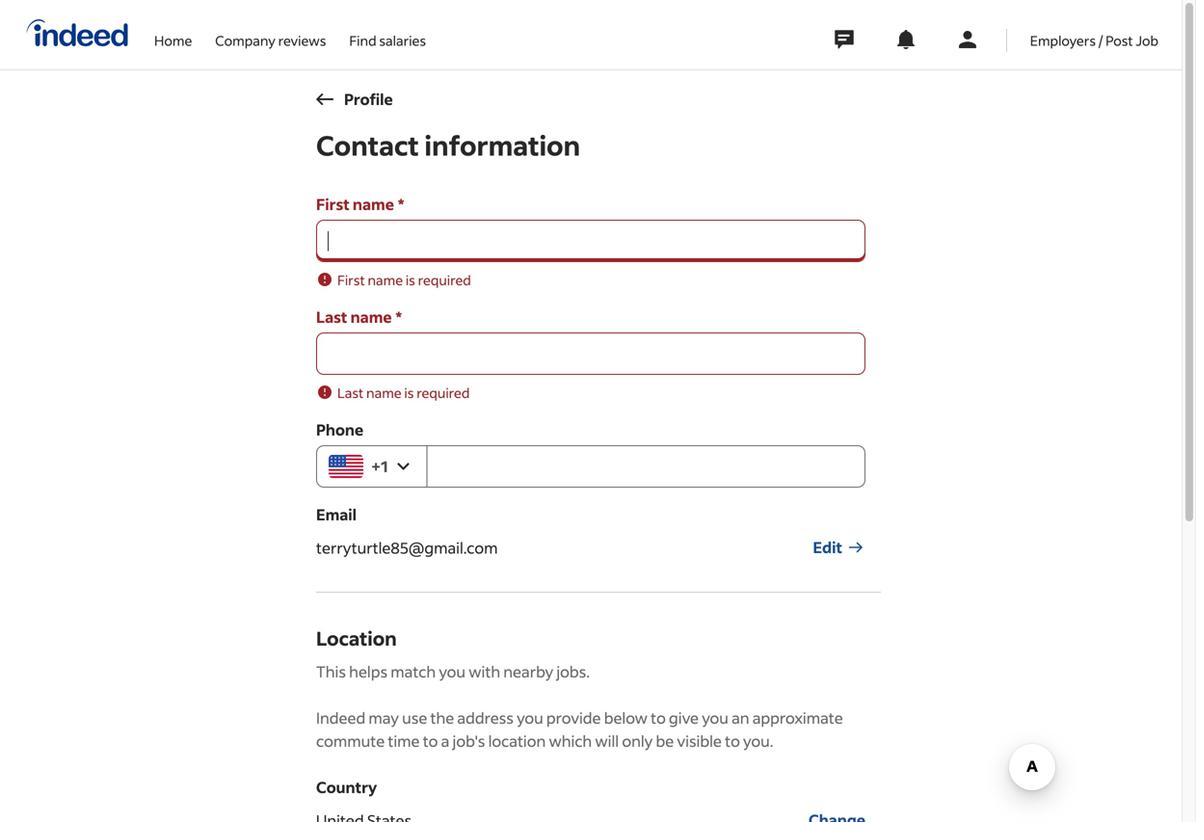 Task type: locate. For each thing, give the bounding box(es) containing it.
job's
[[453, 731, 485, 751]]

required for first name *
[[418, 271, 471, 289]]

first
[[316, 194, 350, 214], [337, 271, 365, 289]]

first name *
[[316, 194, 404, 214]]

is
[[406, 271, 415, 289], [404, 384, 414, 401]]

profile link
[[305, 78, 405, 120]]

first up last name * at left
[[337, 271, 365, 289]]

company reviews
[[215, 32, 326, 49]]

None field
[[316, 220, 866, 262], [316, 333, 866, 375], [316, 220, 866, 262], [316, 333, 866, 375]]

0 vertical spatial is
[[406, 271, 415, 289]]

you left an
[[702, 708, 729, 728]]

this
[[316, 662, 346, 681]]

0 vertical spatial last
[[316, 307, 347, 327]]

you.
[[743, 731, 774, 751]]

an
[[732, 708, 749, 728]]

0 vertical spatial error image
[[316, 271, 334, 288]]

location
[[316, 626, 397, 651]]

name for last name is required
[[366, 384, 402, 401]]

* for last name *
[[396, 307, 402, 327]]

will
[[595, 731, 619, 751]]

to up be
[[651, 708, 666, 728]]

required
[[418, 271, 471, 289], [417, 384, 470, 401]]

terryturtle
[[316, 538, 391, 557]]

which
[[549, 731, 592, 751]]

home link
[[154, 0, 192, 66]]

* down contact
[[398, 194, 404, 214]]

* down the first name is required
[[396, 307, 402, 327]]

edit link
[[813, 526, 866, 569]]

0 vertical spatial first
[[316, 194, 350, 214]]

name down contact
[[353, 194, 394, 214]]

home
[[154, 32, 192, 49]]

1 vertical spatial last
[[337, 384, 364, 401]]

company
[[215, 32, 275, 49]]

error image for first name *
[[316, 271, 334, 288]]

you
[[439, 662, 466, 681], [517, 708, 543, 728], [702, 708, 729, 728]]

location
[[488, 731, 546, 751]]

post
[[1106, 32, 1133, 49]]

1 vertical spatial first
[[337, 271, 365, 289]]

phone
[[316, 420, 363, 440]]

edit
[[813, 537, 842, 557]]

Type phone number telephone field
[[427, 445, 866, 488]]

last down the first name is required
[[316, 307, 347, 327]]

name up last name * at left
[[368, 271, 403, 289]]

address
[[457, 708, 514, 728]]

0 vertical spatial required
[[418, 271, 471, 289]]

* for first name *
[[398, 194, 404, 214]]

first name is required
[[337, 271, 471, 289]]

find salaries
[[349, 32, 426, 49]]

find
[[349, 32, 377, 49]]

name for first name is required
[[368, 271, 403, 289]]

error image up phone on the bottom
[[316, 384, 334, 401]]

name down last name * at left
[[366, 384, 402, 401]]

to down an
[[725, 731, 740, 751]]

1 error image from the top
[[316, 271, 334, 288]]

error image for last name *
[[316, 384, 334, 401]]

information
[[424, 128, 580, 162]]

1 horizontal spatial to
[[651, 708, 666, 728]]

to
[[651, 708, 666, 728], [423, 731, 438, 751], [725, 731, 740, 751]]

name
[[353, 194, 394, 214], [368, 271, 403, 289], [351, 307, 392, 327], [366, 384, 402, 401]]

reviews
[[278, 32, 326, 49]]

last
[[316, 307, 347, 327], [337, 384, 364, 401]]

*
[[398, 194, 404, 214], [396, 307, 402, 327]]

last up phone on the bottom
[[337, 384, 364, 401]]

to left a
[[423, 731, 438, 751]]

error image
[[316, 271, 334, 288], [316, 384, 334, 401]]

2 error image from the top
[[316, 384, 334, 401]]

last for last name *
[[316, 307, 347, 327]]

0 vertical spatial *
[[398, 194, 404, 214]]

name down the first name is required
[[351, 307, 392, 327]]

you left with on the left bottom
[[439, 662, 466, 681]]

is for last name *
[[404, 384, 414, 401]]

1 vertical spatial *
[[396, 307, 402, 327]]

contact information element
[[316, 128, 881, 822]]

provide
[[546, 708, 601, 728]]

first down contact
[[316, 194, 350, 214]]

you up the location
[[517, 708, 543, 728]]

1 vertical spatial is
[[404, 384, 414, 401]]

error image up last name * at left
[[316, 271, 334, 288]]

1 vertical spatial required
[[417, 384, 470, 401]]

1 vertical spatial error image
[[316, 384, 334, 401]]



Task type: describe. For each thing, give the bounding box(es) containing it.
email
[[316, 505, 357, 524]]

helps
[[349, 662, 388, 681]]

this helps match you with nearby jobs.
[[316, 662, 590, 681]]

a
[[441, 731, 449, 751]]

0 horizontal spatial you
[[439, 662, 466, 681]]

name for first name *
[[353, 194, 394, 214]]

last for last name is required
[[337, 384, 364, 401]]

name for last name *
[[351, 307, 392, 327]]

only
[[622, 731, 653, 751]]

required for last name *
[[417, 384, 470, 401]]

profile
[[344, 89, 393, 109]]

below
[[604, 708, 648, 728]]

find salaries link
[[349, 0, 426, 66]]

visible
[[677, 731, 722, 751]]

2 horizontal spatial you
[[702, 708, 729, 728]]

last name is required
[[337, 384, 470, 401]]

match
[[391, 662, 436, 681]]

with
[[469, 662, 500, 681]]

is for first name *
[[406, 271, 415, 289]]

2 horizontal spatial to
[[725, 731, 740, 751]]

use
[[402, 708, 427, 728]]

nearby
[[503, 662, 553, 681]]

indeed may use the address you provide below to give you an approximate commute time to a job's location which will only be visible to you.
[[316, 708, 843, 751]]

last name *
[[316, 307, 402, 327]]

employers / post job
[[1030, 32, 1159, 49]]

approximate
[[753, 708, 843, 728]]

85@gmail.com
[[391, 538, 498, 557]]

contact information
[[316, 128, 580, 162]]

terryturtle 85@gmail.com
[[316, 538, 498, 557]]

salaries
[[379, 32, 426, 49]]

the
[[430, 708, 454, 728]]

1 horizontal spatial you
[[517, 708, 543, 728]]

employers / post job link
[[1030, 0, 1159, 66]]

jobs.
[[557, 662, 590, 681]]

may
[[369, 708, 399, 728]]

give
[[669, 708, 699, 728]]

time
[[388, 731, 420, 751]]

indeed
[[316, 708, 366, 728]]

first for first name is required
[[337, 271, 365, 289]]

company reviews link
[[215, 0, 326, 66]]

contact
[[316, 128, 419, 162]]

0 horizontal spatial to
[[423, 731, 438, 751]]

/
[[1099, 32, 1103, 49]]

job
[[1136, 32, 1159, 49]]

country
[[316, 777, 377, 797]]

commute
[[316, 731, 385, 751]]

be
[[656, 731, 674, 751]]

employers
[[1030, 32, 1096, 49]]

first for first name *
[[316, 194, 350, 214]]



